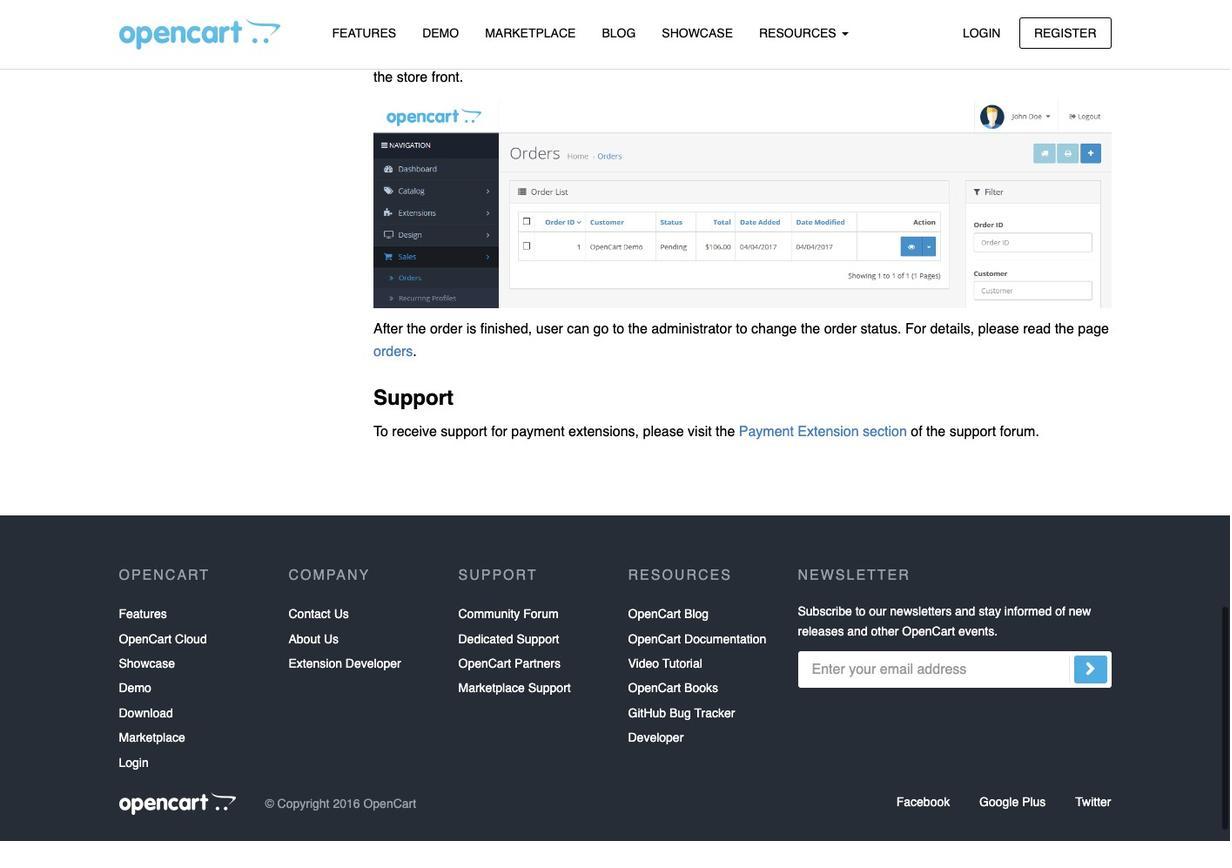 Task type: vqa. For each thing, say whether or not it's contained in the screenshot.
Tracker
yes



Task type: locate. For each thing, give the bounding box(es) containing it.
dedicated support link
[[459, 627, 560, 652]]

opencart down "newsletters"
[[903, 624, 956, 638]]

to left 'change'
[[736, 322, 748, 338]]

1 horizontal spatial login
[[963, 26, 1001, 40]]

showcase
[[662, 26, 734, 40], [119, 657, 175, 671]]

in right status
[[743, 48, 754, 63]]

opencart documentation link
[[629, 627, 767, 652]]

and left other
[[848, 624, 868, 638]]

opencart for opencart
[[119, 568, 210, 584]]

0 vertical spatial login
[[963, 26, 1001, 40]]

0 horizontal spatial showcase
[[119, 657, 175, 671]]

2 horizontal spatial to
[[856, 605, 866, 619]]

as
[[624, 48, 639, 63]]

page left under at the right of the page
[[939, 48, 970, 63]]

opencart up github
[[629, 682, 681, 695]]

stay
[[979, 605, 1002, 619]]

can
[[567, 322, 590, 338]]

account"
[[1040, 48, 1095, 63]]

store
[[397, 70, 428, 86]]

register link
[[1020, 17, 1112, 49]]

0 horizontal spatial extension
[[289, 657, 342, 671]]

opencart up video tutorial
[[629, 632, 681, 646]]

opencart books
[[629, 682, 719, 695]]

newsletters
[[891, 605, 952, 619]]

the up .
[[407, 322, 426, 338]]

resources
[[760, 26, 840, 40], [629, 568, 733, 584]]

1 horizontal spatial support
[[950, 424, 997, 440]]

demo link up download
[[119, 676, 151, 701]]

opencart image
[[119, 793, 236, 815]]

marketplace for marketplace support
[[459, 682, 525, 695]]

register
[[1035, 26, 1097, 40]]

demo link up front.
[[410, 18, 472, 49]]

0 vertical spatial page
[[939, 48, 970, 63]]

finished,
[[481, 322, 533, 338]]

1 vertical spatial developer
[[629, 731, 684, 745]]

0 horizontal spatial in
[[743, 48, 754, 63]]

download link
[[119, 701, 173, 726]]

dedicated
[[459, 632, 514, 646]]

support left forum.
[[950, 424, 997, 440]]

0 horizontal spatial features link
[[119, 602, 167, 627]]

us right about
[[324, 632, 339, 646]]

features for opencart cloud
[[119, 607, 167, 621]]

order left is
[[430, 322, 463, 338]]

payment
[[739, 424, 794, 440]]

1 vertical spatial of
[[1056, 605, 1066, 619]]

please left visit on the right bottom of the page
[[643, 424, 684, 440]]

0 vertical spatial marketplace
[[485, 26, 576, 40]]

0 vertical spatial please
[[979, 322, 1020, 338]]

opencart inside subscribe to our newsletters and stay informed of new releases and other opencart events.
[[903, 624, 956, 638]]

1 vertical spatial showcase link
[[119, 652, 175, 676]]

support left for
[[441, 424, 488, 440]]

opencart partners
[[459, 657, 561, 671]]

google plus
[[980, 795, 1047, 809]]

0 vertical spatial showcase
[[662, 26, 734, 40]]

"pending"
[[559, 48, 620, 63]]

orders
[[374, 344, 413, 360]]

in right account" at the top
[[1099, 48, 1110, 63]]

features link
[[319, 18, 410, 49], [119, 602, 167, 627]]

©
[[265, 797, 274, 811]]

resources up customer's
[[760, 26, 840, 40]]

order
[[666, 48, 698, 63], [430, 322, 463, 338], [825, 322, 857, 338]]

opencart
[[119, 568, 210, 584], [629, 607, 681, 621], [903, 624, 956, 638], [119, 632, 172, 646], [629, 632, 681, 646], [459, 657, 512, 671], [629, 682, 681, 695], [364, 797, 417, 811]]

features link up store
[[319, 18, 410, 49]]

documentation
[[685, 632, 767, 646]]

1 horizontal spatial features
[[332, 26, 397, 40]]

0 horizontal spatial page
[[939, 48, 970, 63]]

order left status.
[[825, 322, 857, 338]]

1 horizontal spatial of
[[1056, 605, 1066, 619]]

about us
[[289, 632, 339, 646]]

status.
[[861, 322, 902, 338]]

developer
[[346, 657, 401, 671], [629, 731, 684, 745]]

in
[[743, 48, 754, 63], [1099, 48, 1110, 63]]

showcase link down opencart cloud
[[119, 652, 175, 676]]

1 horizontal spatial login link
[[949, 17, 1016, 49]]

marketplace down download link
[[119, 731, 185, 745]]

Enter your email address text field
[[798, 652, 1112, 689]]

0 vertical spatial developer
[[346, 657, 401, 671]]

page right read
[[1079, 322, 1110, 338]]

login link down download link
[[119, 751, 149, 775]]

go
[[594, 322, 609, 338]]

1 horizontal spatial page
[[1079, 322, 1110, 338]]

1 vertical spatial login
[[119, 756, 149, 770]]

1 horizontal spatial showcase link
[[649, 18, 747, 49]]

order
[[852, 48, 888, 63]]

0 vertical spatial features link
[[319, 18, 410, 49]]

0 horizontal spatial login
[[119, 756, 149, 770]]

of right section
[[911, 424, 923, 440]]

the right read
[[1056, 322, 1075, 338]]

details,
[[931, 322, 975, 338]]

page
[[939, 48, 970, 63], [1079, 322, 1110, 338]]

1 vertical spatial page
[[1079, 322, 1110, 338]]

0 vertical spatial showcase link
[[649, 18, 747, 49]]

the right as
[[642, 48, 662, 63]]

opencart for opencart documentation
[[629, 632, 681, 646]]

1 vertical spatial us
[[324, 632, 339, 646]]

login link
[[949, 17, 1016, 49], [119, 751, 149, 775]]

1 horizontal spatial and
[[956, 605, 976, 619]]

1 horizontal spatial demo link
[[410, 18, 472, 49]]

order inside "the screenshot above shows "pending" as the order status in the customer's order history page under "my account" in the store front."
[[666, 48, 698, 63]]

0 horizontal spatial features
[[119, 607, 167, 621]]

1 horizontal spatial demo
[[423, 26, 459, 40]]

features up opencart cloud
[[119, 607, 167, 621]]

0 vertical spatial blog
[[602, 26, 636, 40]]

blog up as
[[602, 26, 636, 40]]

login up under at the right of the page
[[963, 26, 1001, 40]]

1 vertical spatial resources
[[629, 568, 733, 584]]

0 vertical spatial us
[[334, 607, 349, 621]]

contact
[[289, 607, 331, 621]]

features
[[332, 26, 397, 40], [119, 607, 167, 621]]

google plus link
[[980, 795, 1047, 809]]

1 vertical spatial marketplace
[[459, 682, 525, 695]]

community forum link
[[459, 602, 559, 627]]

the down 'the'
[[374, 70, 393, 86]]

opencart left cloud
[[119, 632, 172, 646]]

copyright
[[278, 797, 330, 811]]

0 horizontal spatial demo
[[119, 682, 151, 695]]

blog up the "opencart documentation"
[[685, 607, 709, 621]]

support up partners
[[517, 632, 560, 646]]

showcase link right as
[[649, 18, 747, 49]]

0 vertical spatial login link
[[949, 17, 1016, 49]]

© copyright 2016 opencart
[[265, 797, 417, 811]]

and up events.
[[956, 605, 976, 619]]

1 vertical spatial please
[[643, 424, 684, 440]]

page inside "the screenshot above shows "pending" as the order status in the customer's order history page under "my account" in the store front."
[[939, 48, 970, 63]]

order left status
[[666, 48, 698, 63]]

twitter link
[[1076, 795, 1112, 809]]

partners
[[515, 657, 561, 671]]

0 vertical spatial and
[[956, 605, 976, 619]]

to right go
[[613, 322, 625, 338]]

cloud
[[175, 632, 207, 646]]

1 horizontal spatial marketplace link
[[472, 18, 589, 49]]

1 vertical spatial features link
[[119, 602, 167, 627]]

extension down the about us link
[[289, 657, 342, 671]]

demo
[[423, 26, 459, 40], [119, 682, 151, 695]]

about us link
[[289, 627, 339, 652]]

demo up download
[[119, 682, 151, 695]]

events.
[[959, 624, 998, 638]]

change
[[752, 322, 798, 338]]

github bug tracker link
[[629, 701, 736, 726]]

tutorial
[[663, 657, 703, 671]]

our
[[870, 605, 887, 619]]

opencart for opencart partners
[[459, 657, 512, 671]]

support
[[374, 386, 454, 410], [459, 568, 538, 584], [517, 632, 560, 646], [528, 682, 571, 695]]

resources up the opencart blog
[[629, 568, 733, 584]]

please
[[979, 322, 1020, 338], [643, 424, 684, 440]]

extensions,
[[569, 424, 639, 440]]

1 vertical spatial marketplace link
[[119, 726, 185, 751]]

showcase down opencart cloud link
[[119, 657, 175, 671]]

blog link
[[589, 18, 649, 49]]

features up 'the'
[[332, 26, 397, 40]]

1 horizontal spatial resources
[[760, 26, 840, 40]]

tracker
[[695, 706, 736, 720]]

0 horizontal spatial of
[[911, 424, 923, 440]]

1 vertical spatial showcase
[[119, 657, 175, 671]]

1 horizontal spatial extension
[[798, 424, 860, 440]]

video tutorial link
[[629, 652, 703, 676]]

of left the new
[[1056, 605, 1066, 619]]

the right 'change'
[[801, 322, 821, 338]]

opencart up the "opencart documentation"
[[629, 607, 681, 621]]

developer link
[[629, 726, 684, 751]]

2 in from the left
[[1099, 48, 1110, 63]]

books
[[685, 682, 719, 695]]

the
[[642, 48, 662, 63], [758, 48, 777, 63], [374, 70, 393, 86], [407, 322, 426, 338], [629, 322, 648, 338], [801, 322, 821, 338], [1056, 322, 1075, 338], [716, 424, 736, 440], [927, 424, 946, 440]]

0 vertical spatial demo
[[423, 26, 459, 40]]

to
[[374, 424, 388, 440]]

features link up opencart cloud
[[119, 602, 167, 627]]

section
[[863, 424, 908, 440]]

1 horizontal spatial in
[[1099, 48, 1110, 63]]

marketplace
[[485, 26, 576, 40], [459, 682, 525, 695], [119, 731, 185, 745]]

1 horizontal spatial blog
[[685, 607, 709, 621]]

please inside after the order is finished, user can go to the administrator to change the order status. for details, please read the page orders .
[[979, 322, 1020, 338]]

shows
[[516, 48, 555, 63]]

0 vertical spatial features
[[332, 26, 397, 40]]

0 horizontal spatial login link
[[119, 751, 149, 775]]

above
[[474, 48, 512, 63]]

login down download link
[[119, 756, 149, 770]]

1 vertical spatial and
[[848, 624, 868, 638]]

0 horizontal spatial developer
[[346, 657, 401, 671]]

demo for demo link to the top
[[423, 26, 459, 40]]

to left our
[[856, 605, 866, 619]]

marketplace up shows
[[485, 26, 576, 40]]

0 horizontal spatial order
[[430, 322, 463, 338]]

1 horizontal spatial please
[[979, 322, 1020, 338]]

demo link
[[410, 18, 472, 49], [119, 676, 151, 701]]

0 horizontal spatial demo link
[[119, 676, 151, 701]]

showcase up status
[[662, 26, 734, 40]]

1 vertical spatial demo
[[119, 682, 151, 695]]

screenshot
[[402, 48, 470, 63]]

store front - order history image
[[374, 0, 1112, 34]]

please left read
[[979, 322, 1020, 338]]

of inside subscribe to our newsletters and stay informed of new releases and other opencart events.
[[1056, 605, 1066, 619]]

0 vertical spatial of
[[911, 424, 923, 440]]

1 horizontal spatial showcase
[[662, 26, 734, 40]]

1 vertical spatial login link
[[119, 751, 149, 775]]

marketplace down opencart partners link
[[459, 682, 525, 695]]

1 horizontal spatial order
[[666, 48, 698, 63]]

login link right history at the right of the page
[[949, 17, 1016, 49]]

extension left section
[[798, 424, 860, 440]]

payment
[[512, 424, 565, 440]]

1 horizontal spatial developer
[[629, 731, 684, 745]]

opencart down dedicated
[[459, 657, 512, 671]]

1 horizontal spatial features link
[[319, 18, 410, 49]]

demo up screenshot
[[423, 26, 459, 40]]

and
[[956, 605, 976, 619], [848, 624, 868, 638]]

0 vertical spatial resources
[[760, 26, 840, 40]]

2 vertical spatial marketplace
[[119, 731, 185, 745]]

us right the contact
[[334, 607, 349, 621]]

0 vertical spatial extension
[[798, 424, 860, 440]]

0 horizontal spatial support
[[441, 424, 488, 440]]

forum.
[[1001, 424, 1040, 440]]

plus
[[1023, 795, 1047, 809]]

download
[[119, 706, 173, 720]]

marketplace for marketplace link to the top
[[485, 26, 576, 40]]

login
[[963, 26, 1001, 40], [119, 756, 149, 770]]

1 vertical spatial features
[[119, 607, 167, 621]]

0 horizontal spatial marketplace link
[[119, 726, 185, 751]]

opencart up opencart cloud
[[119, 568, 210, 584]]

support
[[441, 424, 488, 440], [950, 424, 997, 440]]

marketplace for the leftmost marketplace link
[[119, 731, 185, 745]]



Task type: describe. For each thing, give the bounding box(es) containing it.
new
[[1070, 605, 1092, 619]]

opencart blog link
[[629, 602, 709, 627]]

about
[[289, 632, 321, 646]]

bug
[[670, 706, 692, 720]]

the right visit on the right bottom of the page
[[716, 424, 736, 440]]

features for demo
[[332, 26, 397, 40]]

for
[[906, 322, 927, 338]]

.
[[413, 344, 417, 360]]

facebook link
[[897, 795, 951, 809]]

community
[[459, 607, 520, 621]]

is
[[467, 322, 477, 338]]

opencart for opencart cloud
[[119, 632, 172, 646]]

0 horizontal spatial and
[[848, 624, 868, 638]]

administrator
[[652, 322, 732, 338]]

support up 'receive'
[[374, 386, 454, 410]]

us for about us
[[324, 632, 339, 646]]

under
[[974, 48, 1009, 63]]

history
[[891, 48, 935, 63]]

twitter
[[1076, 795, 1112, 809]]

page inside after the order is finished, user can go to the administrator to change the order status. for details, please read the page orders .
[[1079, 322, 1110, 338]]

0 horizontal spatial resources
[[629, 568, 733, 584]]

opencart blog
[[629, 607, 709, 621]]

contact us
[[289, 607, 349, 621]]

the right go
[[629, 322, 648, 338]]

angle right image
[[1086, 659, 1096, 680]]

opencart for opencart books
[[629, 682, 681, 695]]

1 vertical spatial extension
[[289, 657, 342, 671]]

features link for opencart cloud
[[119, 602, 167, 627]]

showcase for leftmost showcase link
[[119, 657, 175, 671]]

video
[[629, 657, 660, 671]]

the right section
[[927, 424, 946, 440]]

for
[[491, 424, 508, 440]]

video tutorial
[[629, 657, 703, 671]]

sales order - list image
[[374, 101, 1112, 308]]

0 horizontal spatial please
[[643, 424, 684, 440]]

payment extension section link
[[739, 424, 908, 440]]

after
[[374, 322, 403, 338]]

newsletter
[[798, 568, 911, 584]]

2 horizontal spatial order
[[825, 322, 857, 338]]

the screenshot above shows "pending" as the order status in the customer's order history page under "my account" in the store front.
[[374, 48, 1110, 86]]

opencart cloud
[[119, 632, 207, 646]]

contact us link
[[289, 602, 349, 627]]

resources inside 'link'
[[760, 26, 840, 40]]

support down partners
[[528, 682, 571, 695]]

community forum
[[459, 607, 559, 621]]

2016
[[333, 797, 360, 811]]

0 horizontal spatial showcase link
[[119, 652, 175, 676]]

1 support from the left
[[441, 424, 488, 440]]

visit
[[688, 424, 712, 440]]

other
[[872, 624, 899, 638]]

0 horizontal spatial blog
[[602, 26, 636, 40]]

dedicated support
[[459, 632, 560, 646]]

0 horizontal spatial to
[[613, 322, 625, 338]]

the down store front - order history image
[[758, 48, 777, 63]]

front.
[[432, 70, 464, 86]]

opencart cloud link
[[119, 627, 207, 652]]

informed
[[1005, 605, 1053, 619]]

2 support from the left
[[950, 424, 997, 440]]

forum
[[524, 607, 559, 621]]

to receive support for payment extensions, please visit the payment extension section of the support forum.
[[374, 424, 1040, 440]]

marketplace support
[[459, 682, 571, 695]]

"my
[[1013, 48, 1037, 63]]

subscribe
[[798, 605, 853, 619]]

us for contact us
[[334, 607, 349, 621]]

support up 'community' at left bottom
[[459, 568, 538, 584]]

customer's
[[781, 48, 848, 63]]

opencart - open source shopping cart solution image
[[119, 18, 280, 50]]

opencart partners link
[[459, 652, 561, 676]]

showcase for the rightmost showcase link
[[662, 26, 734, 40]]

extension developer
[[289, 657, 401, 671]]

1 vertical spatial demo link
[[119, 676, 151, 701]]

facebook
[[897, 795, 951, 809]]

status
[[702, 48, 739, 63]]

receive
[[392, 424, 437, 440]]

github bug tracker
[[629, 706, 736, 720]]

google
[[980, 795, 1019, 809]]

after the order is finished, user can go to the administrator to change the order status. for details, please read the page orders .
[[374, 322, 1110, 360]]

0 vertical spatial demo link
[[410, 18, 472, 49]]

extension developer link
[[289, 652, 401, 676]]

company
[[289, 568, 370, 584]]

opencart documentation
[[629, 632, 767, 646]]

read
[[1024, 322, 1052, 338]]

demo for the bottommost demo link
[[119, 682, 151, 695]]

opencart right the 2016
[[364, 797, 417, 811]]

1 vertical spatial blog
[[685, 607, 709, 621]]

opencart books link
[[629, 676, 719, 701]]

0 vertical spatial marketplace link
[[472, 18, 589, 49]]

opencart for opencart blog
[[629, 607, 681, 621]]

1 in from the left
[[743, 48, 754, 63]]

github
[[629, 706, 666, 720]]

features link for demo
[[319, 18, 410, 49]]

orders link
[[374, 344, 413, 360]]

1 horizontal spatial to
[[736, 322, 748, 338]]

user
[[536, 322, 564, 338]]

the
[[374, 48, 398, 63]]

marketplace support link
[[459, 676, 571, 701]]

to inside subscribe to our newsletters and stay informed of new releases and other opencart events.
[[856, 605, 866, 619]]

releases
[[798, 624, 845, 638]]



